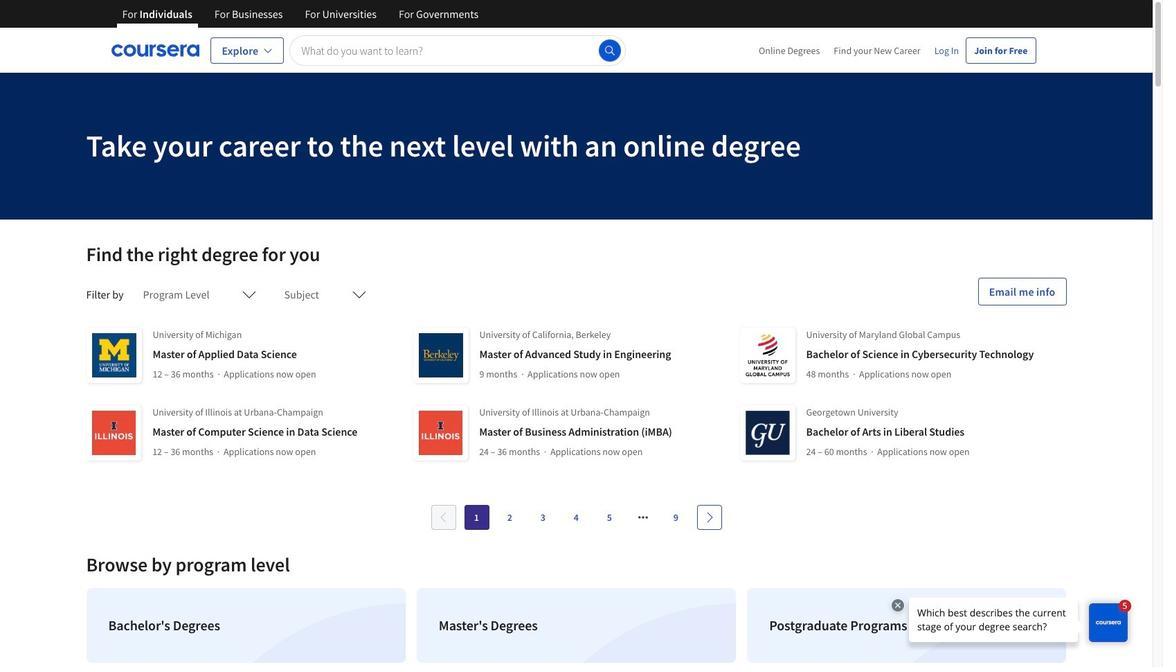 Task type: vqa. For each thing, say whether or not it's contained in the screenshot.
1st "University of Illinois at Urbana-Champaign" image
yes



Task type: locate. For each thing, give the bounding box(es) containing it.
university of illinois at urbana-champaign image
[[86, 405, 141, 461], [413, 405, 468, 461]]

0 horizontal spatial university of illinois at urbana-champaign image
[[86, 405, 141, 461]]

list
[[81, 583, 1073, 667]]

university of maryland global campus image
[[740, 328, 796, 383]]

1 horizontal spatial university of illinois at urbana-champaign image
[[413, 405, 468, 461]]

None search field
[[290, 35, 626, 65]]

2 university of illinois at urbana-champaign image from the left
[[413, 405, 468, 461]]

university of michigan image
[[86, 328, 142, 383]]



Task type: describe. For each thing, give the bounding box(es) containing it.
university of california, berkeley image
[[413, 328, 469, 383]]

coursera image
[[111, 39, 199, 61]]

georgetown university image
[[740, 405, 796, 461]]

banner navigation
[[111, 0, 490, 38]]

go to next page image
[[704, 512, 715, 523]]

What do you want to learn? text field
[[290, 35, 626, 65]]

1 university of illinois at urbana-champaign image from the left
[[86, 405, 141, 461]]



